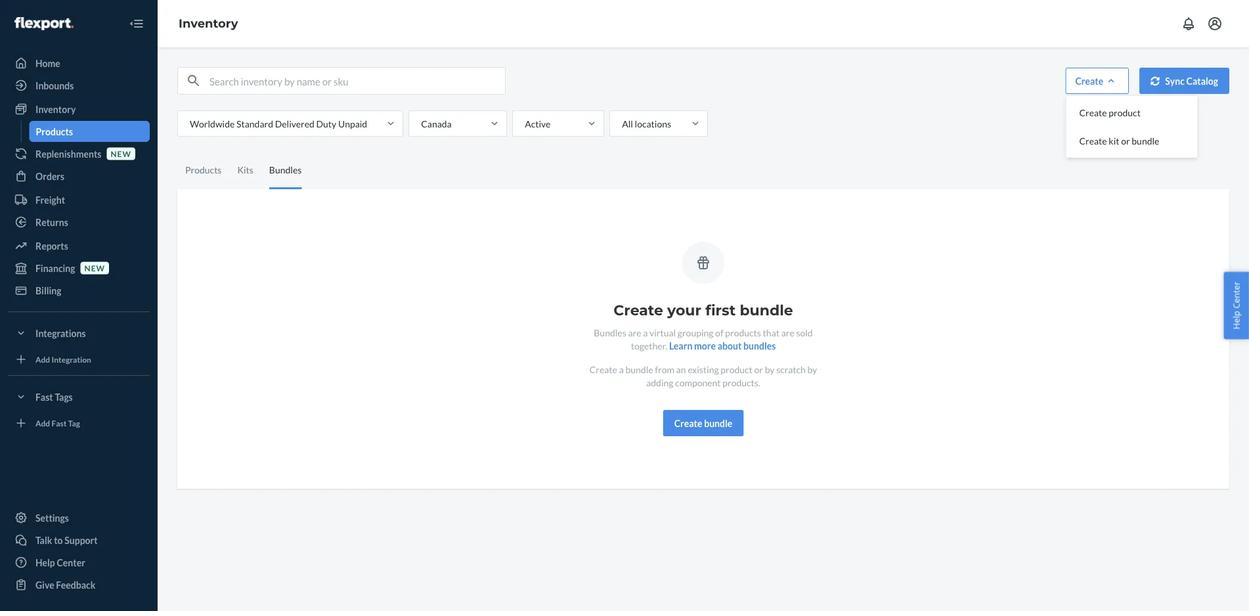 Task type: describe. For each thing, give the bounding box(es) containing it.
that
[[763, 327, 780, 338]]

replenishments
[[35, 148, 101, 159]]

create bundle button
[[663, 410, 744, 436]]

bundle up the that
[[740, 301, 794, 319]]

from
[[655, 364, 675, 375]]

0 horizontal spatial products
[[36, 126, 73, 137]]

add for add integration
[[35, 354, 50, 364]]

active
[[525, 118, 551, 129]]

sync catalog
[[1166, 75, 1219, 86]]

learn more about bundles
[[669, 340, 776, 351]]

integrations button
[[8, 323, 150, 344]]

virtual
[[650, 327, 676, 338]]

of
[[716, 327, 724, 338]]

an
[[677, 364, 686, 375]]

bundle inside create a bundle from an existing product or by scratch by adding component products.
[[626, 364, 654, 375]]

create your first bundle
[[614, 301, 794, 319]]

add for add fast tag
[[35, 418, 50, 428]]

create bundle link
[[663, 410, 744, 436]]

0 vertical spatial inventory
[[179, 16, 238, 31]]

help center link
[[8, 552, 150, 573]]

feedback
[[56, 579, 96, 590]]

help center button
[[1224, 272, 1250, 339]]

create for create
[[1076, 75, 1104, 86]]

fast tags
[[35, 391, 73, 402]]

first
[[706, 301, 736, 319]]

create product
[[1080, 107, 1141, 118]]

open account menu image
[[1208, 16, 1223, 32]]

worldwide standard delivered duty unpaid
[[190, 118, 367, 129]]

sync catalog button
[[1140, 68, 1230, 94]]

fast inside 'dropdown button'
[[35, 391, 53, 402]]

tag
[[68, 418, 80, 428]]

give
[[35, 579, 54, 590]]

a inside "bundles are a virtual grouping of products that are sold together."
[[643, 327, 648, 338]]

settings
[[35, 512, 69, 523]]

talk to support button
[[8, 530, 150, 551]]

learn
[[669, 340, 693, 351]]

delivered
[[275, 118, 315, 129]]

home
[[35, 57, 60, 69]]

Search inventory by name or sku text field
[[210, 68, 505, 94]]

home link
[[8, 53, 150, 74]]

learn more about bundles button
[[669, 339, 776, 352]]

create a bundle from an existing product or by scratch by adding component products.
[[590, 364, 818, 388]]

about
[[718, 340, 742, 351]]

inbounds link
[[8, 75, 150, 96]]

returns link
[[8, 212, 150, 233]]

bundles
[[744, 340, 776, 351]]

create kit or bundle
[[1080, 135, 1160, 146]]

billing link
[[8, 280, 150, 301]]

tags
[[55, 391, 73, 402]]

scratch
[[777, 364, 806, 375]]

new for financing
[[84, 263, 105, 273]]

talk
[[35, 535, 52, 546]]

all
[[622, 118, 633, 129]]

kit
[[1109, 135, 1120, 146]]

add integration
[[35, 354, 91, 364]]

close navigation image
[[129, 16, 145, 32]]

center inside button
[[1231, 282, 1243, 309]]

2 by from the left
[[808, 364, 818, 375]]

2 are from the left
[[782, 327, 795, 338]]

fast tags button
[[8, 386, 150, 407]]

create product button
[[1069, 98, 1195, 127]]

1 by from the left
[[765, 364, 775, 375]]

give feedback
[[35, 579, 96, 590]]

support
[[65, 535, 98, 546]]

1 vertical spatial products
[[185, 164, 222, 175]]

create for create your first bundle
[[614, 301, 664, 319]]

open notifications image
[[1181, 16, 1197, 32]]

bundles for bundles
[[269, 164, 302, 175]]

0 horizontal spatial help center
[[35, 557, 85, 568]]

create for create product
[[1080, 107, 1108, 118]]

bundle inside button
[[1132, 135, 1160, 146]]

inbounds
[[35, 80, 74, 91]]

new for replenishments
[[111, 149, 131, 158]]

sync alt image
[[1151, 76, 1161, 86]]



Task type: vqa. For each thing, say whether or not it's contained in the screenshot.
open account menu icon on the right of page
yes



Task type: locate. For each thing, give the bounding box(es) containing it.
more
[[695, 340, 716, 351]]

product up products.
[[721, 364, 753, 375]]

1 horizontal spatial help center
[[1231, 282, 1243, 329]]

to
[[54, 535, 63, 546]]

create
[[1076, 75, 1104, 86], [1080, 107, 1108, 118], [1080, 135, 1108, 146], [614, 301, 664, 319], [590, 364, 618, 375], [675, 418, 703, 429]]

create inside create bundle button
[[675, 418, 703, 429]]

integration
[[52, 354, 91, 364]]

add integration link
[[8, 349, 150, 370]]

fast left tag
[[52, 418, 67, 428]]

create down component
[[675, 418, 703, 429]]

integrations
[[35, 328, 86, 339]]

add left integration
[[35, 354, 50, 364]]

returns
[[35, 217, 68, 228]]

0 vertical spatial center
[[1231, 282, 1243, 309]]

0 horizontal spatial inventory
[[35, 103, 76, 115]]

1 vertical spatial help
[[35, 557, 55, 568]]

adding
[[647, 377, 674, 388]]

canada
[[421, 118, 452, 129]]

products link
[[29, 121, 150, 142]]

or right kit
[[1122, 135, 1131, 146]]

1 horizontal spatial are
[[782, 327, 795, 338]]

catalog
[[1187, 75, 1219, 86]]

products
[[726, 327, 762, 338]]

sync
[[1166, 75, 1185, 86]]

center
[[1231, 282, 1243, 309], [57, 557, 85, 568]]

help center
[[1231, 282, 1243, 329], [35, 557, 85, 568]]

1 vertical spatial add
[[35, 418, 50, 428]]

1 horizontal spatial by
[[808, 364, 818, 375]]

a
[[643, 327, 648, 338], [619, 364, 624, 375]]

fast left the tags
[[35, 391, 53, 402]]

1 vertical spatial inventory link
[[8, 99, 150, 120]]

create for create bundle
[[675, 418, 703, 429]]

create for create kit or bundle
[[1080, 135, 1108, 146]]

0 vertical spatial products
[[36, 126, 73, 137]]

orders link
[[8, 166, 150, 187]]

bundles are a virtual grouping of products that are sold together.
[[594, 327, 813, 351]]

0 horizontal spatial new
[[84, 263, 105, 273]]

locations
[[635, 118, 672, 129]]

create kit or bundle button
[[1069, 127, 1195, 155]]

1 horizontal spatial products
[[185, 164, 222, 175]]

0 horizontal spatial help
[[35, 557, 55, 568]]

are
[[628, 327, 642, 338], [782, 327, 795, 338]]

add
[[35, 354, 50, 364], [35, 418, 50, 428]]

help inside the help center button
[[1231, 311, 1243, 329]]

inventory link
[[179, 16, 238, 31], [8, 99, 150, 120]]

1 vertical spatial center
[[57, 557, 85, 568]]

add down fast tags
[[35, 418, 50, 428]]

1 vertical spatial product
[[721, 364, 753, 375]]

1 add from the top
[[35, 354, 50, 364]]

or inside create kit or bundle button
[[1122, 135, 1131, 146]]

freight
[[35, 194, 65, 205]]

reports link
[[8, 235, 150, 256]]

0 vertical spatial or
[[1122, 135, 1131, 146]]

bundles right kits
[[269, 164, 302, 175]]

grouping
[[678, 327, 714, 338]]

bundle down create product button
[[1132, 135, 1160, 146]]

or up products.
[[755, 364, 763, 375]]

create left kit
[[1080, 135, 1108, 146]]

create up create kit or bundle
[[1080, 107, 1108, 118]]

a inside create a bundle from an existing product or by scratch by adding component products.
[[619, 364, 624, 375]]

a up together.
[[643, 327, 648, 338]]

fast
[[35, 391, 53, 402], [52, 418, 67, 428]]

1 vertical spatial fast
[[52, 418, 67, 428]]

bundles for bundles are a virtual grouping of products that are sold together.
[[594, 327, 627, 338]]

products
[[36, 126, 73, 137], [185, 164, 222, 175]]

new down products link
[[111, 149, 131, 158]]

worldwide
[[190, 118, 235, 129]]

product inside create a bundle from an existing product or by scratch by adding component products.
[[721, 364, 753, 375]]

0 vertical spatial help
[[1231, 311, 1243, 329]]

by left the scratch
[[765, 364, 775, 375]]

0 horizontal spatial or
[[755, 364, 763, 375]]

unpaid
[[338, 118, 367, 129]]

new down reports link
[[84, 263, 105, 273]]

0 vertical spatial bundles
[[269, 164, 302, 175]]

help inside help center link
[[35, 557, 55, 568]]

inventory
[[179, 16, 238, 31], [35, 103, 76, 115]]

products.
[[723, 377, 761, 388]]

by
[[765, 364, 775, 375], [808, 364, 818, 375]]

by right the scratch
[[808, 364, 818, 375]]

all locations
[[622, 118, 672, 129]]

1 vertical spatial new
[[84, 263, 105, 273]]

together.
[[631, 340, 668, 351]]

add fast tag link
[[8, 413, 150, 434]]

1 horizontal spatial help
[[1231, 311, 1243, 329]]

1 horizontal spatial new
[[111, 149, 131, 158]]

standard
[[237, 118, 273, 129]]

orders
[[35, 171, 65, 182]]

1 are from the left
[[628, 327, 642, 338]]

create bundle
[[675, 418, 733, 429]]

bundles left virtual
[[594, 327, 627, 338]]

0 vertical spatial new
[[111, 149, 131, 158]]

0 horizontal spatial are
[[628, 327, 642, 338]]

duty
[[316, 118, 337, 129]]

sold
[[797, 327, 813, 338]]

1 horizontal spatial a
[[643, 327, 648, 338]]

product inside button
[[1109, 107, 1141, 118]]

your
[[668, 301, 702, 319]]

a left the from
[[619, 364, 624, 375]]

0 horizontal spatial by
[[765, 364, 775, 375]]

create up create product
[[1076, 75, 1104, 86]]

create inside create kit or bundle button
[[1080, 135, 1108, 146]]

billing
[[35, 285, 61, 296]]

are left the sold
[[782, 327, 795, 338]]

create for create a bundle from an existing product or by scratch by adding component products.
[[590, 364, 618, 375]]

0 horizontal spatial a
[[619, 364, 624, 375]]

kits
[[237, 164, 254, 175]]

create inside create product button
[[1080, 107, 1108, 118]]

reports
[[35, 240, 68, 251]]

0 vertical spatial inventory link
[[179, 16, 238, 31]]

bundle
[[1132, 135, 1160, 146], [740, 301, 794, 319], [626, 364, 654, 375], [705, 418, 733, 429]]

bundle down component
[[705, 418, 733, 429]]

bundle up the adding
[[626, 364, 654, 375]]

1 vertical spatial or
[[755, 364, 763, 375]]

1 vertical spatial inventory
[[35, 103, 76, 115]]

bundle inside button
[[705, 418, 733, 429]]

0 vertical spatial add
[[35, 354, 50, 364]]

1 horizontal spatial inventory link
[[179, 16, 238, 31]]

new
[[111, 149, 131, 158], [84, 263, 105, 273]]

1 horizontal spatial bundles
[[594, 327, 627, 338]]

talk to support
[[35, 535, 98, 546]]

0 horizontal spatial product
[[721, 364, 753, 375]]

are up together.
[[628, 327, 642, 338]]

flexport logo image
[[14, 17, 73, 30]]

product
[[1109, 107, 1141, 118], [721, 364, 753, 375]]

1 horizontal spatial inventory
[[179, 16, 238, 31]]

1 horizontal spatial center
[[1231, 282, 1243, 309]]

add fast tag
[[35, 418, 80, 428]]

or
[[1122, 135, 1131, 146], [755, 364, 763, 375]]

1 vertical spatial a
[[619, 364, 624, 375]]

0 vertical spatial help center
[[1231, 282, 1243, 329]]

0 horizontal spatial inventory link
[[8, 99, 150, 120]]

products left kits
[[185, 164, 222, 175]]

settings link
[[8, 507, 150, 528]]

0 vertical spatial a
[[643, 327, 648, 338]]

give feedback button
[[8, 574, 150, 595]]

1 horizontal spatial or
[[1122, 135, 1131, 146]]

0 vertical spatial product
[[1109, 107, 1141, 118]]

1 vertical spatial help center
[[35, 557, 85, 568]]

0 horizontal spatial center
[[57, 557, 85, 568]]

bundles inside "bundles are a virtual grouping of products that are sold together."
[[594, 327, 627, 338]]

0 vertical spatial fast
[[35, 391, 53, 402]]

1 horizontal spatial product
[[1109, 107, 1141, 118]]

or inside create a bundle from an existing product or by scratch by adding component products.
[[755, 364, 763, 375]]

0 horizontal spatial bundles
[[269, 164, 302, 175]]

1 vertical spatial bundles
[[594, 327, 627, 338]]

create up virtual
[[614, 301, 664, 319]]

component
[[676, 377, 721, 388]]

2 add from the top
[[35, 418, 50, 428]]

existing
[[688, 364, 719, 375]]

help center inside button
[[1231, 282, 1243, 329]]

create left the from
[[590, 364, 618, 375]]

create inside create a bundle from an existing product or by scratch by adding component products.
[[590, 364, 618, 375]]

financing
[[35, 263, 75, 274]]

product up create kit or bundle
[[1109, 107, 1141, 118]]

products up replenishments
[[36, 126, 73, 137]]

freight link
[[8, 189, 150, 210]]



